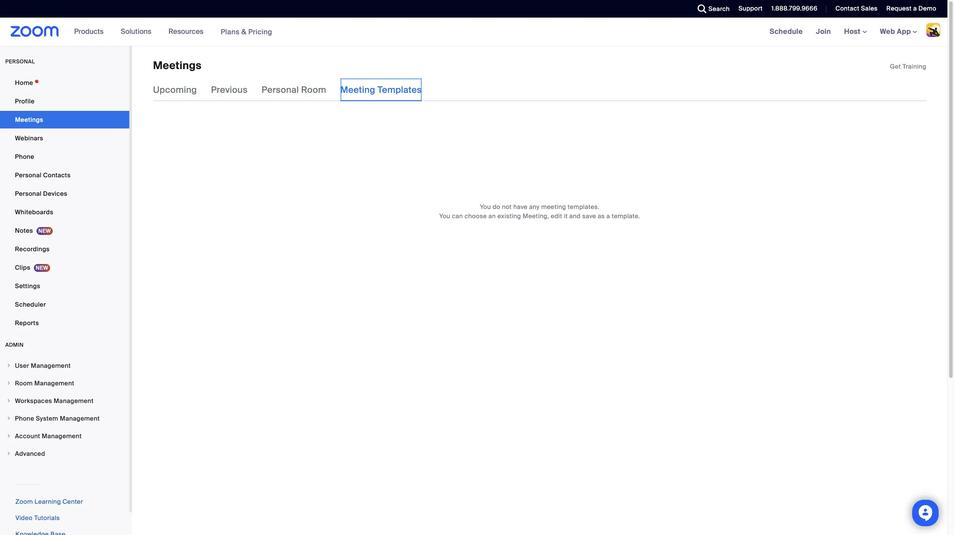 Task type: describe. For each thing, give the bounding box(es) containing it.
learning
[[35, 498, 61, 506]]

personal for personal contacts
[[15, 171, 42, 179]]

scheduler link
[[0, 296, 129, 313]]

it
[[564, 212, 568, 220]]

personal contacts
[[15, 171, 71, 179]]

personal for personal room
[[262, 84, 299, 96]]

settings
[[15, 282, 40, 290]]

profile link
[[0, 92, 129, 110]]

scheduler
[[15, 301, 46, 308]]

profile
[[15, 97, 35, 105]]

management for room management
[[34, 379, 74, 387]]

1.888.799.9666
[[772, 4, 818, 12]]

video tutorials link
[[15, 514, 60, 522]]

solutions
[[121, 27, 151, 36]]

center
[[63, 498, 83, 506]]

admin
[[5, 341, 24, 348]]

right image for phone
[[6, 416, 11, 421]]

products
[[74, 27, 104, 36]]

video
[[15, 514, 33, 522]]

templates
[[378, 84, 422, 96]]

web app
[[880, 27, 911, 36]]

phone for phone system management
[[15, 414, 34, 422]]

zoom learning center link
[[15, 498, 83, 506]]

meeting,
[[523, 212, 549, 220]]

advanced menu item
[[0, 445, 129, 462]]

resources
[[169, 27, 204, 36]]

account management menu item
[[0, 428, 129, 444]]

webinars link
[[0, 129, 129, 147]]

search button
[[691, 0, 732, 18]]

admin menu menu
[[0, 357, 129, 463]]

sales
[[861, 4, 878, 12]]

workspaces management menu item
[[0, 392, 129, 409]]

room management menu item
[[0, 375, 129, 392]]

video tutorials
[[15, 514, 60, 522]]

personal menu menu
[[0, 74, 129, 333]]

meeting templates
[[340, 84, 422, 96]]

tutorials
[[34, 514, 60, 522]]

resources button
[[169, 18, 208, 46]]

personal contacts link
[[0, 166, 129, 184]]

meetings navigation
[[763, 18, 948, 46]]

&
[[241, 27, 247, 36]]

notes link
[[0, 222, 129, 239]]

personal devices
[[15, 190, 67, 198]]

personal devices link
[[0, 185, 129, 202]]

personal
[[5, 58, 35, 65]]

schedule
[[770, 27, 803, 36]]

workspaces management
[[15, 397, 94, 405]]

zoom
[[15, 498, 33, 506]]

advanced
[[15, 450, 45, 458]]

settings link
[[0, 277, 129, 295]]

plans & pricing
[[221, 27, 272, 36]]

phone system management menu item
[[0, 410, 129, 427]]

demo
[[919, 4, 937, 12]]

join
[[816, 27, 831, 36]]

existing
[[498, 212, 521, 220]]

webinars
[[15, 134, 43, 142]]

meeting
[[541, 203, 566, 211]]

previous
[[211, 84, 248, 96]]

contacts
[[43, 171, 71, 179]]

get training link
[[890, 62, 927, 70]]

management inside phone system management menu item
[[60, 414, 100, 422]]

management for workspaces management
[[54, 397, 94, 405]]

1 horizontal spatial a
[[913, 4, 917, 12]]

account management
[[15, 432, 82, 440]]

whiteboards
[[15, 208, 53, 216]]

meetings link
[[0, 111, 129, 128]]

account
[[15, 432, 40, 440]]

edit
[[551, 212, 562, 220]]

clips link
[[0, 259, 129, 276]]

phone for phone
[[15, 153, 34, 161]]

host button
[[844, 27, 867, 36]]

app
[[897, 27, 911, 36]]

have
[[513, 203, 528, 211]]

request a demo
[[887, 4, 937, 12]]

not
[[502, 203, 512, 211]]

personal room
[[262, 84, 326, 96]]

contact
[[836, 4, 860, 12]]



Task type: vqa. For each thing, say whether or not it's contained in the screenshot.
the PERSONAL
yes



Task type: locate. For each thing, give the bounding box(es) containing it.
0 vertical spatial room
[[301, 84, 326, 96]]

workspaces
[[15, 397, 52, 405]]

clips
[[15, 264, 30, 271]]

5 right image from the top
[[6, 451, 11, 456]]

request a demo link
[[880, 0, 948, 18], [887, 4, 937, 12]]

2 phone from the top
[[15, 414, 34, 422]]

do
[[493, 203, 500, 211]]

management up workspaces management
[[34, 379, 74, 387]]

reports link
[[0, 314, 129, 332]]

phone link
[[0, 148, 129, 165]]

home link
[[0, 74, 129, 92]]

1 vertical spatial personal
[[15, 171, 42, 179]]

and
[[570, 212, 581, 220]]

room inside room management menu item
[[15, 379, 33, 387]]

a left demo
[[913, 4, 917, 12]]

a right as
[[607, 212, 610, 220]]

right image inside workspaces management menu item
[[6, 398, 11, 403]]

as
[[598, 212, 605, 220]]

host
[[844, 27, 863, 36]]

management for account management
[[42, 432, 82, 440]]

an
[[489, 212, 496, 220]]

whiteboards link
[[0, 203, 129, 221]]

1 right image from the top
[[6, 363, 11, 368]]

support link
[[732, 0, 765, 18], [739, 4, 763, 12]]

meetings
[[153, 59, 202, 72], [15, 116, 43, 124]]

phone
[[15, 153, 34, 161], [15, 414, 34, 422]]

1 vertical spatial phone
[[15, 414, 34, 422]]

management inside room management menu item
[[34, 379, 74, 387]]

phone inside 'link'
[[15, 153, 34, 161]]

product information navigation
[[68, 18, 279, 46]]

reports
[[15, 319, 39, 327]]

zoom learning center
[[15, 498, 83, 506]]

right image for user
[[6, 363, 11, 368]]

personal
[[262, 84, 299, 96], [15, 171, 42, 179], [15, 190, 42, 198]]

plans & pricing link
[[221, 27, 272, 36], [221, 27, 272, 36]]

you
[[480, 203, 491, 211], [439, 212, 450, 220]]

save
[[582, 212, 596, 220]]

right image
[[6, 363, 11, 368], [6, 398, 11, 403], [6, 416, 11, 421], [6, 433, 11, 439], [6, 451, 11, 456]]

management for user management
[[31, 362, 71, 370]]

get
[[890, 62, 901, 70]]

right image inside phone system management menu item
[[6, 416, 11, 421]]

management up room management
[[31, 362, 71, 370]]

training
[[903, 62, 927, 70]]

phone down webinars
[[15, 153, 34, 161]]

1 vertical spatial meetings
[[15, 116, 43, 124]]

template.
[[612, 212, 640, 220]]

can
[[452, 212, 463, 220]]

user
[[15, 362, 29, 370]]

choose
[[465, 212, 487, 220]]

3 right image from the top
[[6, 416, 11, 421]]

plans
[[221, 27, 240, 36]]

meetings up webinars
[[15, 116, 43, 124]]

4 right image from the top
[[6, 433, 11, 439]]

get training
[[890, 62, 927, 70]]

phone system management
[[15, 414, 100, 422]]

2 vertical spatial personal
[[15, 190, 42, 198]]

right image
[[6, 381, 11, 386]]

right image for account
[[6, 433, 11, 439]]

1 vertical spatial a
[[607, 212, 610, 220]]

0 horizontal spatial room
[[15, 379, 33, 387]]

0 vertical spatial meetings
[[153, 59, 202, 72]]

support
[[739, 4, 763, 12]]

web
[[880, 27, 895, 36]]

room management
[[15, 379, 74, 387]]

room inside tabs of meeting tab list
[[301, 84, 326, 96]]

recordings link
[[0, 240, 129, 258]]

request
[[887, 4, 912, 12]]

you left "do"
[[480, 203, 491, 211]]

0 vertical spatial phone
[[15, 153, 34, 161]]

right image for workspaces
[[6, 398, 11, 403]]

1 horizontal spatial room
[[301, 84, 326, 96]]

system
[[36, 414, 58, 422]]

banner
[[0, 18, 948, 46]]

right image inside user management menu item
[[6, 363, 11, 368]]

management inside account management menu item
[[42, 432, 82, 440]]

phone up account
[[15, 414, 34, 422]]

meetings inside "link"
[[15, 116, 43, 124]]

0 horizontal spatial a
[[607, 212, 610, 220]]

1 horizontal spatial meetings
[[153, 59, 202, 72]]

you left can
[[439, 212, 450, 220]]

templates.
[[568, 203, 600, 211]]

2 right image from the top
[[6, 398, 11, 403]]

0 horizontal spatial meetings
[[15, 116, 43, 124]]

phone inside menu item
[[15, 414, 34, 422]]

meeting
[[340, 84, 375, 96]]

home
[[15, 79, 33, 87]]

pricing
[[248, 27, 272, 36]]

contact sales link
[[829, 0, 880, 18], [836, 4, 878, 12]]

1 vertical spatial room
[[15, 379, 33, 387]]

schedule link
[[763, 18, 810, 46]]

0 horizontal spatial you
[[439, 212, 450, 220]]

personal for personal devices
[[15, 190, 42, 198]]

you do not have any meeting templates. you can choose an existing meeting, edit it and save as a template.
[[439, 203, 640, 220]]

contact sales
[[836, 4, 878, 12]]

notes
[[15, 227, 33, 235]]

banner containing products
[[0, 18, 948, 46]]

user management
[[15, 362, 71, 370]]

1 vertical spatial you
[[439, 212, 450, 220]]

management inside workspaces management menu item
[[54, 397, 94, 405]]

meetings up upcoming
[[153, 59, 202, 72]]

right image inside advanced menu item
[[6, 451, 11, 456]]

personal inside tabs of meeting tab list
[[262, 84, 299, 96]]

solutions button
[[121, 18, 155, 46]]

user management menu item
[[0, 357, 129, 374]]

1 phone from the top
[[15, 153, 34, 161]]

a inside you do not have any meeting templates. you can choose an existing meeting, edit it and save as a template.
[[607, 212, 610, 220]]

1 horizontal spatial you
[[480, 203, 491, 211]]

profile picture image
[[927, 23, 941, 37]]

0 vertical spatial a
[[913, 4, 917, 12]]

join link
[[810, 18, 838, 46]]

management down workspaces management menu item
[[60, 414, 100, 422]]

search
[[709, 5, 730, 13]]

products button
[[74, 18, 108, 46]]

zoom logo image
[[11, 26, 59, 37]]

tabs of meeting tab list
[[153, 78, 436, 101]]

0 vertical spatial you
[[480, 203, 491, 211]]

management down phone system management menu item
[[42, 432, 82, 440]]

any
[[529, 203, 540, 211]]

recordings
[[15, 245, 50, 253]]

right image inside account management menu item
[[6, 433, 11, 439]]

0 vertical spatial personal
[[262, 84, 299, 96]]

room
[[301, 84, 326, 96], [15, 379, 33, 387]]

management inside user management menu item
[[31, 362, 71, 370]]

web app button
[[880, 27, 917, 36]]

management down room management menu item
[[54, 397, 94, 405]]

upcoming
[[153, 84, 197, 96]]

management
[[31, 362, 71, 370], [34, 379, 74, 387], [54, 397, 94, 405], [60, 414, 100, 422], [42, 432, 82, 440]]

a
[[913, 4, 917, 12], [607, 212, 610, 220]]



